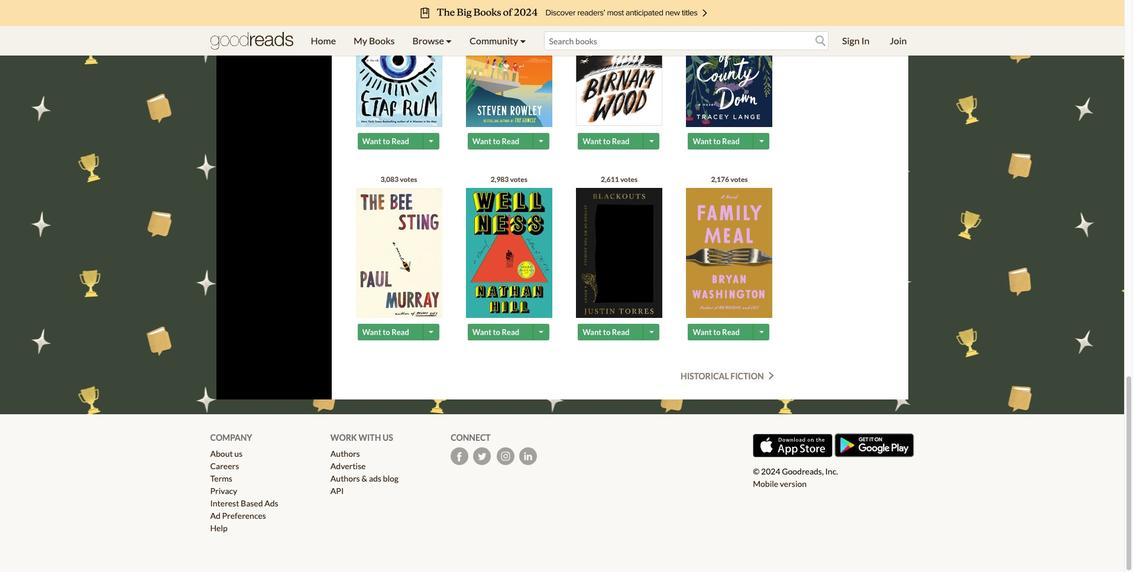 Task type: locate. For each thing, give the bounding box(es) containing it.
sign in link
[[833, 26, 879, 56]]

3 votes from the left
[[620, 175, 638, 184]]

1 horizontal spatial us
[[383, 433, 393, 443]]

version
[[780, 479, 807, 489]]

goodreads,
[[782, 466, 824, 477]]

authors up advertise link
[[331, 449, 360, 459]]

ad preferences link
[[210, 511, 266, 521]]

1 votes from the left
[[400, 175, 417, 184]]

authors
[[331, 449, 360, 459], [331, 474, 360, 484]]

authors & ads blog link
[[331, 474, 399, 484]]

votes for 2,983 votes
[[510, 175, 528, 184]]

work with us
[[331, 433, 393, 443]]

votes
[[400, 175, 417, 184], [510, 175, 528, 184], [620, 175, 638, 184], [731, 175, 748, 184]]

read
[[392, 136, 409, 146], [502, 136, 519, 146], [612, 136, 630, 146], [722, 136, 740, 146], [392, 327, 409, 337], [502, 327, 519, 337], [612, 327, 630, 337], [722, 327, 740, 337]]

want to read button
[[358, 133, 424, 149], [468, 133, 535, 149], [578, 133, 645, 149], [688, 133, 755, 149], [358, 324, 424, 340], [468, 324, 535, 340], [578, 324, 645, 340], [688, 324, 755, 340]]

▾ right community
[[520, 35, 526, 46]]

us right with
[[383, 433, 393, 443]]

0 vertical spatial us
[[383, 433, 393, 443]]

2 votes from the left
[[510, 175, 528, 184]]

© 2024 goodreads, inc. mobile version
[[753, 466, 838, 489]]

1 authors from the top
[[331, 449, 360, 459]]

birnam wood by eleanor catton image
[[576, 0, 663, 126]]

2 ▾ from the left
[[520, 35, 526, 46]]

goodreads on twitter image
[[473, 448, 491, 465]]

terms link
[[210, 474, 232, 484]]

browse ▾ button
[[404, 26, 461, 56]]

4 votes from the left
[[731, 175, 748, 184]]

want
[[362, 136, 381, 146], [473, 136, 492, 146], [583, 136, 602, 146], [693, 136, 712, 146], [362, 327, 381, 337], [473, 327, 492, 337], [583, 327, 602, 337], [693, 327, 712, 337]]

api
[[331, 486, 344, 496]]

us right about
[[234, 449, 243, 459]]

to
[[383, 136, 390, 146], [493, 136, 500, 146], [603, 136, 611, 146], [714, 136, 721, 146], [383, 327, 390, 337], [493, 327, 500, 337], [603, 327, 611, 337], [714, 327, 721, 337]]

sign in
[[842, 35, 870, 46]]

votes right the "2,176" on the right top
[[731, 175, 748, 184]]

1 ▾ from the left
[[446, 35, 452, 46]]

community
[[470, 35, 518, 46]]

community ▾
[[470, 35, 526, 46]]

votes right the 2,611
[[620, 175, 638, 184]]

terms
[[210, 474, 232, 484]]

historical fiction
[[681, 371, 764, 381]]

2,611 votes
[[601, 175, 638, 184]]

want to read
[[362, 136, 409, 146], [473, 136, 519, 146], [583, 136, 630, 146], [693, 136, 740, 146], [362, 327, 409, 337], [473, 327, 519, 337], [583, 327, 630, 337], [693, 327, 740, 337]]

▾
[[446, 35, 452, 46], [520, 35, 526, 46]]

careers
[[210, 461, 239, 471]]

1 horizontal spatial ▾
[[520, 35, 526, 46]]

goodreads on facebook image
[[451, 448, 469, 465]]

1 vertical spatial us
[[234, 449, 243, 459]]

the most anticipated books of 2024 image
[[89, 0, 1036, 26]]

historical
[[681, 371, 729, 381]]

blog
[[383, 474, 399, 484]]

0 horizontal spatial us
[[234, 449, 243, 459]]

join
[[890, 35, 907, 46]]

0 horizontal spatial ▾
[[446, 35, 452, 46]]

us
[[383, 433, 393, 443], [234, 449, 243, 459]]

▾ right browse
[[446, 35, 452, 46]]

based
[[241, 498, 263, 509]]

▾ inside dropdown button
[[446, 35, 452, 46]]

menu
[[302, 26, 535, 56]]

inc.
[[826, 466, 838, 477]]

goodreads on instagram image
[[497, 448, 515, 465]]

help link
[[210, 523, 228, 533]]

0 vertical spatial authors
[[331, 449, 360, 459]]

books
[[369, 35, 395, 46]]

us inside the about us careers terms privacy interest based ads ad preferences help
[[234, 449, 243, 459]]

mobile
[[753, 479, 779, 489]]

advertise link
[[331, 461, 366, 471]]

wellness by nathan  hill image
[[466, 188, 552, 319]]

authors advertise authors & ads blog api
[[331, 449, 399, 496]]

votes for 3,083 votes
[[400, 175, 417, 184]]

Search books text field
[[544, 31, 829, 50]]

interest based ads link
[[210, 498, 278, 509]]

1 vertical spatial authors
[[331, 474, 360, 484]]

mobile version link
[[753, 479, 807, 489]]

▾ inside dropdown button
[[520, 35, 526, 46]]

votes right 2,983
[[510, 175, 528, 184]]

fiction
[[731, 371, 764, 381]]

home
[[311, 35, 336, 46]]

join link
[[881, 26, 916, 56]]

votes right 3,083
[[400, 175, 417, 184]]

community ▾ button
[[461, 26, 535, 56]]

Search for books to add to your shelves search field
[[544, 31, 829, 50]]

authors down advertise at the left bottom
[[331, 474, 360, 484]]

my books
[[354, 35, 395, 46]]

the connellys of county down by tracey lange image
[[686, 0, 773, 128]]

&
[[362, 474, 367, 484]]



Task type: vqa. For each thing, say whether or not it's contained in the screenshot.
2,611
yes



Task type: describe. For each thing, give the bounding box(es) containing it.
evil eye by etaf rum image
[[356, 0, 442, 127]]

authors link
[[331, 449, 360, 459]]

help
[[210, 523, 228, 533]]

in
[[862, 35, 870, 46]]

the celebrants by steven  rowley image
[[466, 0, 552, 127]]

with
[[359, 433, 381, 443]]

2 authors from the top
[[331, 474, 360, 484]]

company
[[210, 433, 252, 443]]

goodreads on linkedin image
[[520, 448, 537, 465]]

©
[[753, 466, 760, 477]]

3,083
[[381, 175, 399, 184]]

▾ for community ▾
[[520, 35, 526, 46]]

about us link
[[210, 449, 243, 459]]

home link
[[302, 26, 345, 56]]

connect
[[451, 433, 491, 443]]

privacy
[[210, 486, 237, 496]]

sign
[[842, 35, 860, 46]]

my books link
[[345, 26, 404, 56]]

browse
[[413, 35, 444, 46]]

ad
[[210, 511, 221, 521]]

2,983 votes
[[491, 175, 528, 184]]

ads
[[369, 474, 381, 484]]

interest
[[210, 498, 239, 509]]

blackouts by justin torres image
[[576, 188, 663, 320]]

votes for 2,176 votes
[[731, 175, 748, 184]]

privacy link
[[210, 486, 237, 496]]

2,176 votes
[[711, 175, 748, 184]]

2,176
[[711, 175, 729, 184]]

menu containing home
[[302, 26, 535, 56]]

about us careers terms privacy interest based ads ad preferences help
[[210, 449, 278, 533]]

preferences
[[222, 511, 266, 521]]

2024
[[761, 466, 781, 477]]

2,983
[[491, 175, 509, 184]]

api link
[[331, 486, 344, 496]]

the bee sting by paul murray image
[[356, 188, 442, 320]]

3,083 votes
[[381, 175, 417, 184]]

my
[[354, 35, 367, 46]]

2,611
[[601, 175, 619, 184]]

advertise
[[331, 461, 366, 471]]

browse ▾
[[413, 35, 452, 46]]

work
[[331, 433, 357, 443]]

careers link
[[210, 461, 239, 471]]

votes for 2,611 votes
[[620, 175, 638, 184]]

family meal by bryan washington image
[[686, 188, 773, 318]]

about
[[210, 449, 233, 459]]

download app for android image
[[834, 433, 914, 458]]

download app for ios image
[[753, 434, 833, 458]]

ads
[[265, 498, 278, 509]]

▾ for browse ▾
[[446, 35, 452, 46]]

historical fiction link
[[681, 371, 773, 381]]



